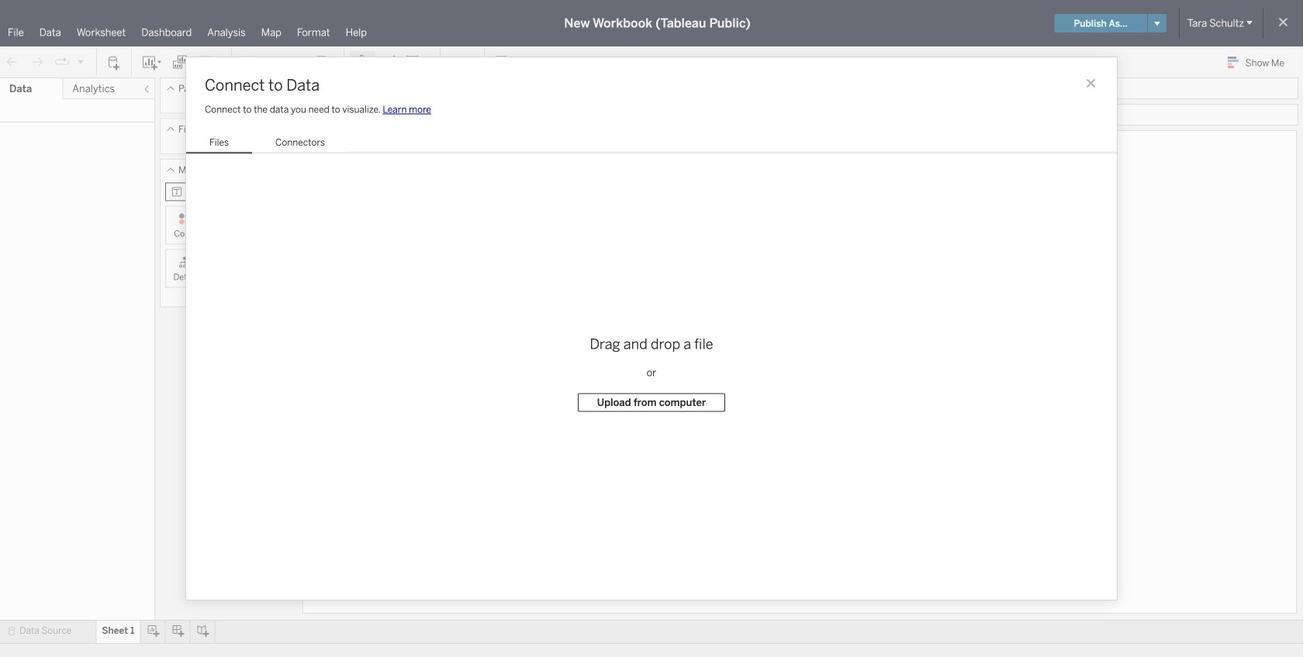 Task type: locate. For each thing, give the bounding box(es) containing it.
download image
[[494, 55, 510, 70]]

totals image
[[316, 55, 334, 70]]

1 horizontal spatial replay animation image
[[76, 57, 85, 66]]

undo image
[[5, 55, 20, 70]]

swap rows and columns image
[[241, 55, 257, 70]]

list box
[[186, 134, 348, 154]]

highlight image
[[354, 55, 372, 70]]

clear sheet image
[[197, 55, 222, 70]]

replay animation image left the new data source icon
[[76, 57, 85, 66]]

new worksheet image
[[141, 55, 163, 70]]

replay animation image right redo image
[[54, 55, 70, 70]]

replay animation image
[[54, 55, 70, 70], [76, 57, 85, 66]]



Task type: vqa. For each thing, say whether or not it's contained in the screenshot.
Replay Animation icon
yes



Task type: describe. For each thing, give the bounding box(es) containing it.
duplicate image
[[172, 55, 188, 70]]

sort descending image
[[291, 55, 306, 70]]

format workbook image
[[381, 55, 396, 70]]

0 horizontal spatial replay animation image
[[54, 55, 70, 70]]

collapse image
[[142, 85, 151, 94]]

new data source image
[[106, 55, 122, 70]]

redo image
[[29, 55, 45, 70]]

sort ascending image
[[266, 55, 282, 70]]

fit image
[[406, 55, 431, 70]]

show/hide cards image
[[450, 55, 475, 70]]



